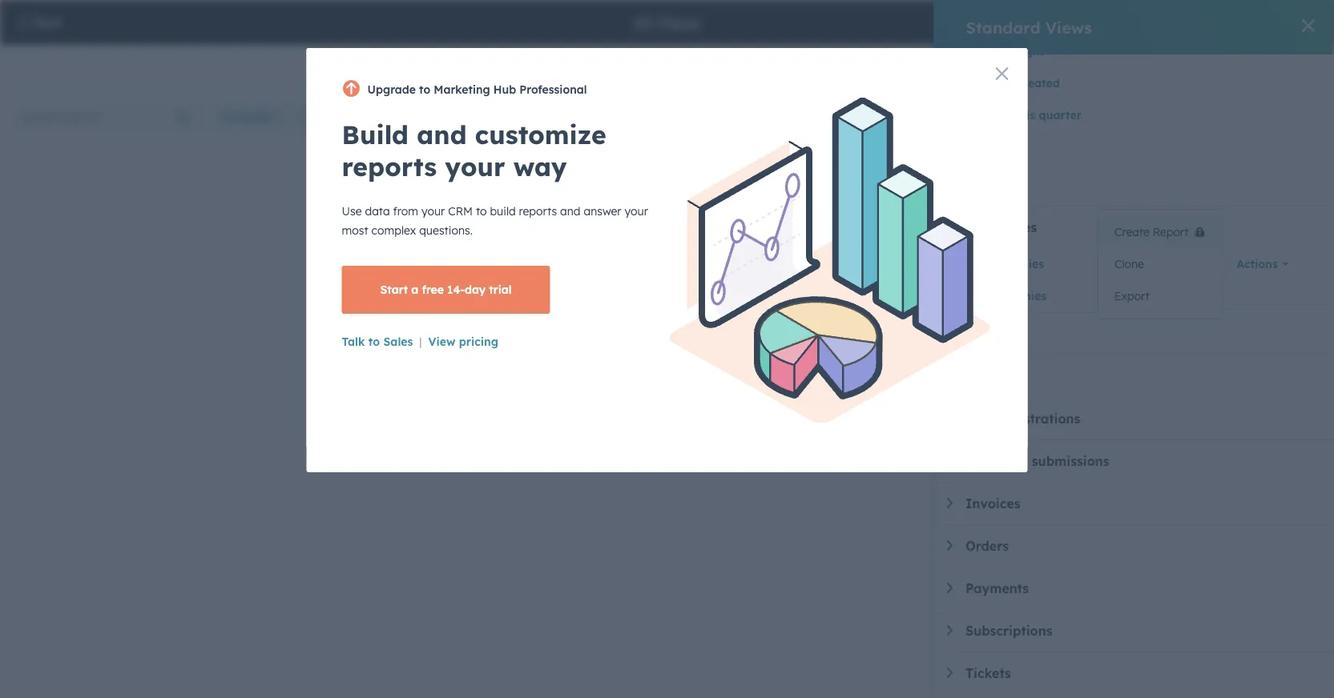Task type: locate. For each thing, give the bounding box(es) containing it.
2 views from the left
[[720, 58, 749, 72]]

clone
[[1115, 257, 1144, 271]]

standard views
[[966, 17, 1092, 37]]

matches
[[413, 213, 481, 233]]

companies up my companies
[[983, 257, 1044, 271]]

navigation containing all views
[[563, 46, 771, 85]]

expecting to see something different? try again in a few seconds as the system catches up.
[[385, 248, 729, 282]]

export
[[1115, 289, 1150, 303]]

views down page section element
[[602, 58, 633, 72]]

the inside expecting to see something different? try again in a few seconds as the system catches up.
[[401, 268, 418, 282]]

views right default
[[720, 58, 749, 72]]

all for all companies
[[965, 257, 979, 271]]

no matches for the current filters.
[[385, 213, 658, 233]]

few
[[664, 248, 683, 262]]

actions button
[[1226, 248, 1299, 280]]

1 vertical spatial companies
[[985, 289, 1046, 303]]

to
[[441, 248, 452, 262]]

companies inside 'link'
[[985, 289, 1046, 303]]

a
[[654, 248, 661, 262]]

all inside page section element
[[634, 12, 652, 32]]

the right as
[[401, 268, 418, 282]]

different?
[[535, 248, 586, 262]]

caret image
[[945, 225, 955, 230]]

my
[[965, 289, 982, 303]]

clear
[[431, 110, 461, 124]]

views for all views
[[602, 58, 633, 72]]

quarter
[[1038, 108, 1081, 122]]

seconds
[[686, 248, 729, 262]]

1 views from the left
[[602, 58, 633, 72]]

companies down all companies
[[985, 289, 1046, 303]]

companies
[[983, 257, 1044, 271], [985, 289, 1046, 303]]

page section element
[[0, 0, 1334, 45]]

back
[[34, 15, 62, 29]]

catches
[[462, 268, 503, 282]]

views inside page section element
[[656, 12, 700, 32]]

actions
[[1236, 257, 1277, 271]]

clear all button
[[421, 101, 489, 133]]

create
[[1115, 225, 1150, 239]]

navigation
[[563, 46, 771, 85]]

views inside button
[[602, 58, 633, 72]]

views inside button
[[720, 58, 749, 72]]

default
[[678, 58, 717, 72]]

for
[[486, 213, 509, 233]]

all inside button
[[585, 58, 599, 72]]

all companies link
[[965, 255, 1226, 274]]

owner button
[[333, 101, 402, 133]]

all for all views
[[585, 58, 599, 72]]

created
[[1017, 76, 1060, 90]]

views up default
[[656, 12, 700, 32]]

0 horizontal spatial views
[[656, 12, 700, 32]]

0 horizontal spatial the
[[401, 268, 418, 282]]

the right for
[[514, 213, 540, 233]]

back link
[[16, 15, 62, 32]]

the
[[514, 213, 540, 233], [401, 268, 418, 282]]

export button
[[1099, 280, 1222, 312]]

0 vertical spatial companies
[[983, 257, 1044, 271]]

my companies link
[[965, 287, 1226, 306]]

as
[[385, 268, 398, 282]]

0 vertical spatial the
[[514, 213, 540, 233]]

try
[[589, 248, 605, 262]]

1 horizontal spatial views
[[1045, 17, 1092, 37]]

all
[[634, 12, 652, 32], [965, 44, 979, 58], [585, 58, 599, 72], [464, 110, 479, 124], [965, 257, 979, 271]]

0 horizontal spatial views
[[602, 58, 633, 72]]

create report button
[[1099, 216, 1222, 248]]

all views button
[[563, 46, 656, 84]]

views
[[656, 12, 700, 32], [1045, 17, 1092, 37]]

Search views search field
[[13, 101, 202, 133]]

views
[[602, 58, 633, 72], [720, 58, 749, 72]]

1 vertical spatial the
[[401, 268, 418, 282]]

views up all campaigns link
[[1045, 17, 1092, 37]]

1 horizontal spatial views
[[720, 58, 749, 72]]

starting this quarter
[[965, 108, 1081, 122]]

up.
[[506, 268, 522, 282]]

create report
[[1115, 225, 1189, 239]]

views for default views
[[720, 58, 749, 72]]

views for standard views
[[1045, 17, 1092, 37]]

standard
[[966, 17, 1041, 37]]



Task type: describe. For each thing, give the bounding box(es) containing it.
clear all
[[431, 110, 479, 124]]

owner
[[344, 110, 380, 124]]

contacts
[[222, 110, 272, 124]]

views for all views
[[656, 12, 700, 32]]

default views button
[[656, 46, 771, 84]]

something
[[476, 248, 532, 262]]

default views
[[678, 58, 749, 72]]

companies for all companies
[[983, 257, 1044, 271]]

current
[[545, 213, 603, 233]]

all for all campaigns
[[965, 44, 979, 58]]

close image
[[1302, 19, 1315, 32]]

my companies
[[965, 289, 1046, 303]]

this
[[1015, 108, 1035, 122]]

expecting
[[385, 248, 438, 262]]

again
[[608, 248, 639, 262]]

recently created
[[965, 76, 1060, 90]]

starting this quarter link
[[965, 106, 1226, 125]]

companies for my companies
[[985, 289, 1046, 303]]

filters.
[[608, 213, 658, 233]]

all for all views
[[634, 12, 652, 32]]

report
[[1153, 225, 1189, 239]]

companies
[[965, 220, 1037, 236]]

recently
[[965, 76, 1013, 90]]

all campaigns link
[[965, 42, 1226, 61]]

all inside button
[[464, 110, 479, 124]]

campaigns
[[983, 44, 1045, 58]]

starting
[[965, 108, 1011, 122]]

all views
[[585, 58, 633, 72]]

no
[[385, 213, 408, 233]]

see
[[455, 248, 473, 262]]

clone button
[[1099, 248, 1222, 280]]

system
[[421, 268, 458, 282]]

all views
[[634, 12, 700, 32]]

contacts button
[[212, 101, 293, 133]]

in
[[642, 248, 651, 262]]

1 horizontal spatial the
[[514, 213, 540, 233]]

recently created link
[[965, 74, 1226, 93]]

all companies
[[965, 257, 1044, 271]]

all campaigns
[[965, 44, 1045, 58]]

companies button
[[944, 220, 1334, 236]]



Task type: vqa. For each thing, say whether or not it's contained in the screenshot.
the John Smith icon
no



